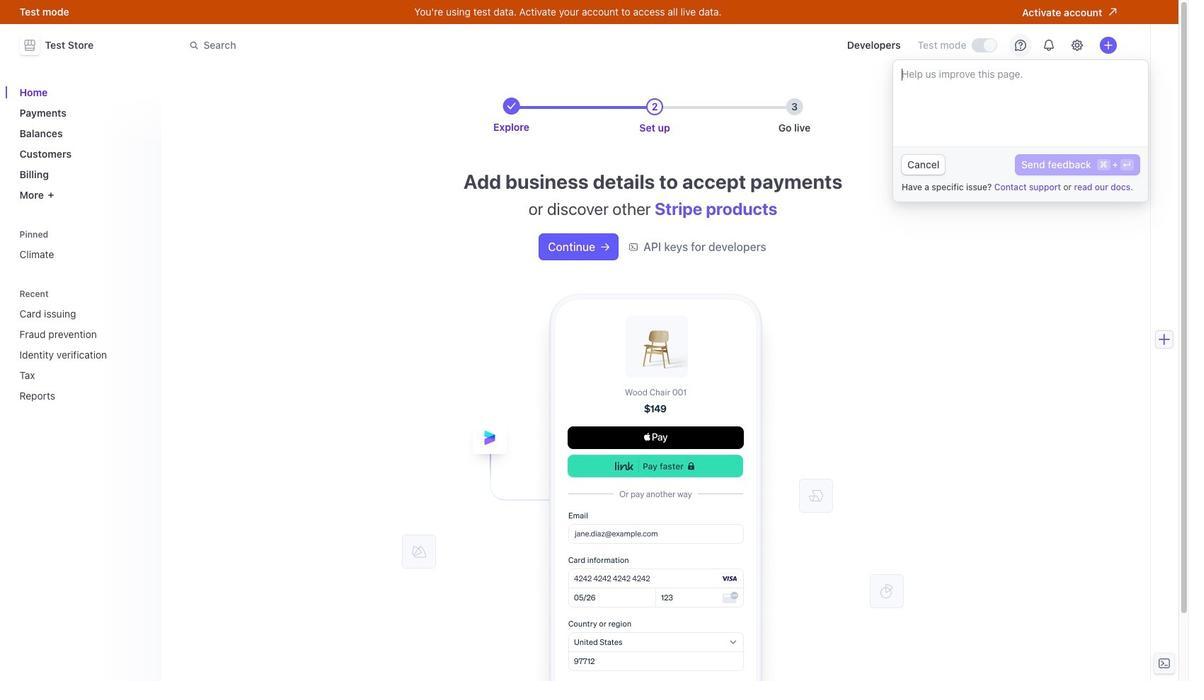 Task type: vqa. For each thing, say whether or not it's contained in the screenshot.
Resource Id search box on the top left of page
no



Task type: describe. For each thing, give the bounding box(es) containing it.
help image
[[1015, 40, 1026, 51]]

1 recent element from the top
[[14, 284, 153, 408]]

notifications image
[[1043, 40, 1054, 51]]

svg image
[[601, 243, 609, 252]]

core navigation links element
[[14, 81, 153, 207]]

Help us improve this page. text field
[[893, 60, 1148, 147]]



Task type: locate. For each thing, give the bounding box(es) containing it.
recent element
[[14, 284, 153, 408], [14, 302, 153, 408]]

clear history image
[[138, 290, 147, 298]]

2 recent element from the top
[[14, 302, 153, 408]]

edit pins image
[[138, 230, 147, 239]]

Test mode checkbox
[[972, 39, 996, 52]]

settings image
[[1071, 40, 1083, 51]]

Search text field
[[181, 32, 580, 58]]

pinned element
[[14, 225, 153, 266]]

None search field
[[181, 32, 580, 58]]



